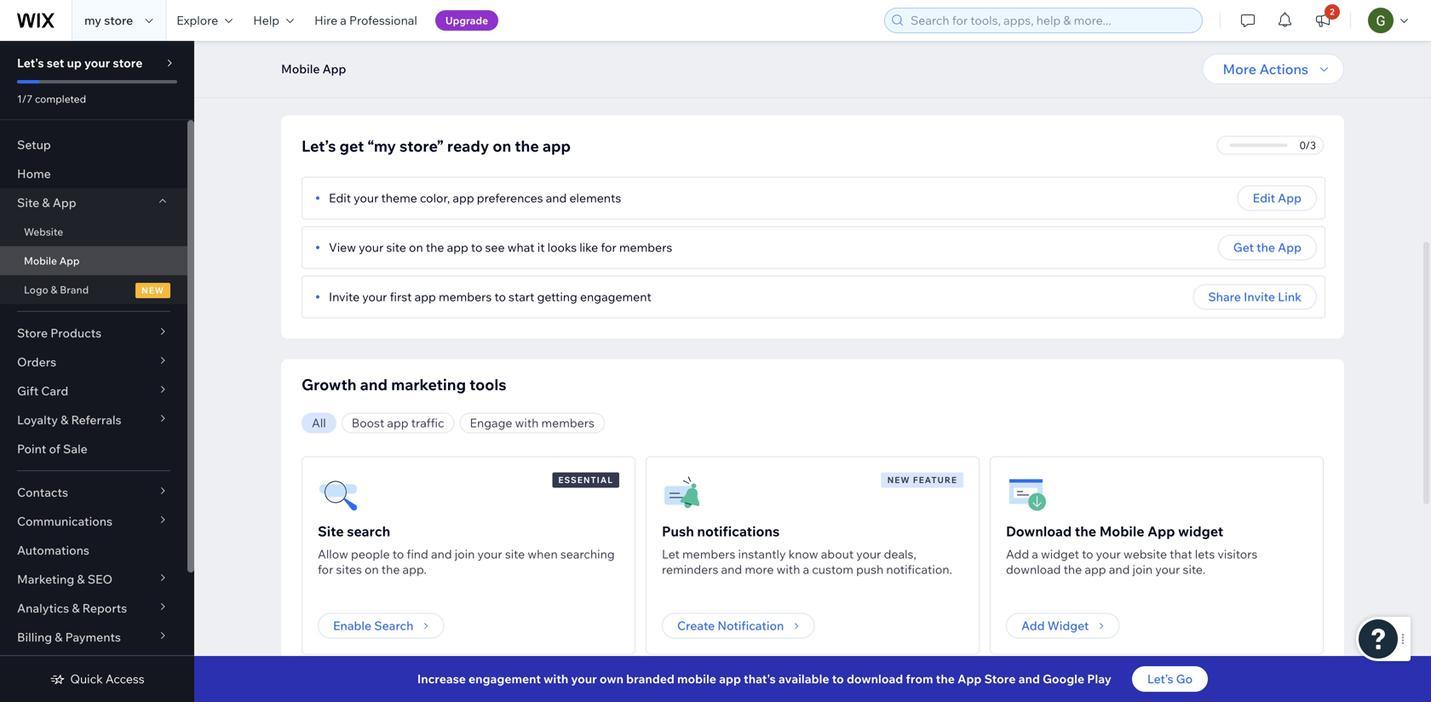 Task type: describe. For each thing, give the bounding box(es) containing it.
& for loyalty
[[61, 412, 68, 427]]

branded
[[627, 672, 675, 687]]

your right the view
[[359, 240, 384, 255]]

gift card
[[17, 384, 68, 398]]

logo & brand
[[24, 283, 89, 296]]

app right get on the top right of the page
[[1279, 240, 1302, 255]]

website
[[24, 225, 63, 238]]

explore
[[177, 13, 218, 28]]

and up the boost
[[360, 375, 388, 394]]

edit for edit app
[[1253, 190, 1276, 205]]

it
[[538, 240, 545, 255]]

go
[[1177, 672, 1193, 687]]

logo
[[24, 283, 48, 296]]

members inside push notifications let members instantly know about your deals, reminders and more with a custom push notification.
[[683, 547, 736, 562]]

new for new feature
[[888, 475, 911, 485]]

up
[[67, 55, 82, 70]]

app inside dropdown button
[[53, 195, 76, 210]]

search
[[374, 618, 414, 633]]

your left own
[[571, 672, 597, 687]]

share invite link button
[[1193, 284, 1318, 310]]

your down that
[[1156, 562, 1181, 577]]

hire a professional
[[315, 13, 418, 28]]

marketing & seo button
[[0, 565, 187, 594]]

get the app button
[[1219, 235, 1318, 260]]

and inside download the mobile app widget add a widget to your website that lets visitors download the app and join your site.
[[1109, 562, 1130, 577]]

app inside download the mobile app widget add a widget to your website that lets visitors download the app and join your site.
[[1148, 523, 1176, 540]]

that
[[1170, 547, 1193, 562]]

& for analytics
[[72, 601, 80, 616]]

your left first
[[362, 289, 387, 304]]

edit for edit your theme color, app preferences and elements
[[329, 190, 351, 205]]

hire
[[315, 13, 338, 28]]

my
[[84, 13, 101, 28]]

add widget button
[[1007, 613, 1120, 639]]

app right from
[[958, 672, 982, 687]]

let's go button
[[1133, 666, 1209, 692]]

mobile for 'mobile app' link
[[24, 254, 57, 267]]

share invite link
[[1209, 289, 1302, 304]]

available
[[779, 672, 830, 687]]

what
[[508, 240, 535, 255]]

new for new
[[142, 285, 164, 296]]

brand
[[60, 283, 89, 296]]

home shop
[[353, 38, 400, 48]]

automations link
[[0, 536, 187, 565]]

billing & payments button
[[0, 623, 187, 652]]

"my
[[368, 136, 396, 156]]

marketing & seo
[[17, 572, 113, 587]]

on inside site search allow people to find and join your site when searching for sites on the app.
[[365, 562, 379, 577]]

edit your theme color, app preferences and elements
[[329, 190, 621, 205]]

add widget
[[1022, 618, 1089, 633]]

& for site
[[42, 195, 50, 210]]

that's
[[744, 672, 776, 687]]

see
[[485, 240, 505, 255]]

the inside the get the app button
[[1257, 240, 1276, 255]]

analytics
[[17, 601, 69, 616]]

join inside site search allow people to find and join your site when searching for sites on the app.
[[455, 547, 475, 562]]

with inside push notifications let members instantly know about your deals, reminders and more with a custom push notification.
[[777, 562, 801, 577]]

like
[[580, 240, 598, 255]]

& for logo
[[51, 283, 57, 296]]

loyalty & referrals
[[17, 412, 122, 427]]

and left elements
[[546, 190, 567, 205]]

growth and marketing tools
[[302, 375, 507, 394]]

upgrade
[[446, 14, 488, 27]]

quick
[[70, 672, 103, 687]]

sites
[[336, 562, 362, 577]]

quick access
[[70, 672, 145, 687]]

2 button
[[1305, 0, 1342, 41]]

enable search button
[[318, 613, 444, 639]]

getting
[[537, 289, 578, 304]]

site for search
[[318, 523, 344, 540]]

members right like
[[619, 240, 673, 255]]

let's for let's go
[[1148, 672, 1174, 687]]

your inside sidebar element
[[84, 55, 110, 70]]

mobile app for 'mobile app' link
[[24, 254, 80, 267]]

share
[[1209, 289, 1242, 304]]

2 vertical spatial with
[[544, 672, 569, 687]]

preferences
[[477, 190, 543, 205]]

enable
[[333, 618, 372, 633]]

view
[[329, 240, 356, 255]]

the right download
[[1075, 523, 1097, 540]]

to left start
[[495, 289, 506, 304]]

app.
[[403, 562, 427, 577]]

store inside sidebar element
[[113, 55, 143, 70]]

to right available
[[832, 672, 844, 687]]

boost app traffic
[[352, 415, 444, 430]]

the down color,
[[426, 240, 444, 255]]

create
[[678, 618, 715, 633]]

push
[[857, 562, 884, 577]]

visitors
[[1218, 547, 1258, 562]]

lets
[[1196, 547, 1216, 562]]

actions
[[1260, 61, 1309, 78]]

my store
[[84, 13, 133, 28]]

app right color,
[[453, 190, 474, 205]]

members left start
[[439, 289, 492, 304]]

store inside popup button
[[17, 326, 48, 340]]

1 horizontal spatial store
[[985, 672, 1016, 687]]

0 vertical spatial store
[[104, 13, 133, 28]]

app down hire
[[323, 61, 346, 76]]

1 vertical spatial download
[[847, 672, 904, 687]]

analytics & reports button
[[0, 594, 187, 623]]

push notifications heading
[[662, 521, 780, 542]]

notification
[[718, 618, 784, 633]]

communications
[[17, 514, 113, 529]]

completed
[[35, 92, 86, 105]]

your inside push notifications let members instantly know about your deals, reminders and more with a custom push notification.
[[857, 547, 882, 562]]

for for search
[[318, 562, 334, 577]]

store products button
[[0, 319, 187, 348]]

let's go
[[1148, 672, 1193, 687]]

2
[[1331, 6, 1335, 17]]

orders
[[17, 355, 56, 369]]

1 invite from the left
[[329, 289, 360, 304]]

mobile app button
[[273, 56, 355, 82]]

0 vertical spatial engagement
[[580, 289, 652, 304]]

push
[[662, 523, 694, 540]]

looks
[[548, 240, 577, 255]]

marketing
[[391, 375, 466, 394]]

hire a professional link
[[304, 0, 428, 41]]

site & app button
[[0, 188, 187, 217]]

and inside push notifications let members instantly know about your deals, reminders and more with a custom push notification.
[[721, 562, 742, 577]]

point
[[17, 441, 46, 456]]

find
[[407, 547, 429, 562]]

app right the boost
[[387, 415, 409, 430]]

1/7 completed
[[17, 92, 86, 105]]

point of sale link
[[0, 435, 187, 464]]

more
[[1223, 61, 1257, 78]]

sidebar element
[[0, 41, 194, 702]]

notifications
[[698, 523, 780, 540]]

ready
[[447, 136, 489, 156]]



Task type: locate. For each thing, give the bounding box(es) containing it.
1 vertical spatial engagement
[[469, 672, 541, 687]]

for right like
[[601, 240, 617, 255]]

play
[[1088, 672, 1112, 687]]

new left the feature
[[888, 475, 911, 485]]

mobile up the 'website'
[[1100, 523, 1145, 540]]

& right logo
[[51, 283, 57, 296]]

communications button
[[0, 507, 187, 536]]

with
[[515, 415, 539, 430], [777, 562, 801, 577], [544, 672, 569, 687]]

feature
[[913, 475, 958, 485]]

know
[[789, 547, 819, 562]]

2 invite from the left
[[1244, 289, 1276, 304]]

& left reports
[[72, 601, 80, 616]]

2 horizontal spatial with
[[777, 562, 801, 577]]

download down download
[[1007, 562, 1061, 577]]

1 horizontal spatial for
[[601, 240, 617, 255]]

site up website
[[17, 195, 39, 210]]

0 horizontal spatial let's
[[302, 136, 336, 156]]

0 horizontal spatial engagement
[[469, 672, 541, 687]]

sale
[[63, 441, 88, 456]]

home for home
[[17, 166, 51, 181]]

new down 'mobile app' link
[[142, 285, 164, 296]]

join
[[455, 547, 475, 562], [1133, 562, 1153, 577]]

site inside site search allow people to find and join your site when searching for sites on the app.
[[318, 523, 344, 540]]

billing & payments
[[17, 630, 121, 645]]

site inside site search allow people to find and join your site when searching for sites on the app.
[[505, 547, 525, 562]]

instantly
[[738, 547, 786, 562]]

0 vertical spatial store
[[17, 326, 48, 340]]

seo
[[88, 572, 113, 587]]

and inside site search allow people to find and join your site when searching for sites on the app.
[[431, 547, 452, 562]]

edit up the "get the app"
[[1253, 190, 1276, 205]]

1 vertical spatial add
[[1022, 618, 1045, 633]]

engage with members
[[470, 415, 595, 430]]

2 edit from the left
[[1253, 190, 1276, 205]]

on right 'ready'
[[493, 136, 512, 156]]

0 horizontal spatial site
[[386, 240, 406, 255]]

download
[[1007, 523, 1072, 540]]

on down people
[[365, 562, 379, 577]]

and
[[546, 190, 567, 205], [360, 375, 388, 394], [431, 547, 452, 562], [721, 562, 742, 577], [1109, 562, 1130, 577], [1019, 672, 1040, 687]]

home inside home shop
[[353, 38, 371, 47]]

1 vertical spatial on
[[409, 240, 423, 255]]

payments
[[65, 630, 121, 645]]

gift card button
[[0, 377, 187, 406]]

add down download
[[1007, 547, 1030, 562]]

1 vertical spatial store
[[113, 55, 143, 70]]

new feature
[[888, 475, 958, 485]]

0 vertical spatial on
[[493, 136, 512, 156]]

to inside download the mobile app widget add a widget to your website that lets visitors download the app and join your site.
[[1082, 547, 1094, 562]]

get
[[1234, 240, 1255, 255]]

let's
[[17, 55, 44, 70]]

app up website
[[53, 195, 76, 210]]

elements
[[570, 190, 621, 205]]

0 horizontal spatial edit
[[329, 190, 351, 205]]

increase engagement with your own branded mobile app that's available to download from the app store and google play
[[417, 672, 1112, 687]]

tools
[[470, 375, 507, 394]]

when
[[528, 547, 558, 562]]

1 vertical spatial site
[[318, 523, 344, 540]]

theme
[[381, 190, 417, 205]]

0 horizontal spatial on
[[365, 562, 379, 577]]

help
[[253, 13, 280, 28]]

setup link
[[0, 130, 187, 159]]

the right from
[[936, 672, 955, 687]]

to left find
[[393, 547, 404, 562]]

your up push
[[857, 547, 882, 562]]

mobile for mobile app button
[[281, 61, 320, 76]]

link
[[1279, 289, 1302, 304]]

all
[[312, 415, 326, 430]]

from
[[906, 672, 934, 687]]

& right the loyalty
[[61, 412, 68, 427]]

1 horizontal spatial mobile
[[281, 61, 320, 76]]

a inside push notifications let members instantly know about your deals, reminders and more with a custom push notification.
[[803, 562, 810, 577]]

site
[[386, 240, 406, 255], [505, 547, 525, 562]]

add inside button
[[1022, 618, 1045, 633]]

mobile app down hire
[[281, 61, 346, 76]]

app up elements
[[543, 136, 571, 156]]

and down the 'website'
[[1109, 562, 1130, 577]]

0 vertical spatial download
[[1007, 562, 1061, 577]]

engage
[[470, 415, 513, 430]]

1/7
[[17, 92, 33, 105]]

join right find
[[455, 547, 475, 562]]

edit app button
[[1238, 185, 1318, 211]]

invite inside button
[[1244, 289, 1276, 304]]

1 vertical spatial for
[[318, 562, 334, 577]]

more actions
[[1223, 61, 1309, 78]]

enable search
[[333, 618, 414, 633]]

mobile inside download the mobile app widget add a widget to your website that lets visitors download the app and join your site.
[[1100, 523, 1145, 540]]

quick access button
[[50, 672, 145, 687]]

traffic
[[411, 415, 444, 430]]

website link
[[0, 217, 187, 246]]

mobile
[[281, 61, 320, 76], [24, 254, 57, 267], [1100, 523, 1145, 540]]

invite
[[329, 289, 360, 304], [1244, 289, 1276, 304]]

professional
[[349, 13, 418, 28]]

1 horizontal spatial site
[[318, 523, 344, 540]]

2 horizontal spatial mobile
[[1100, 523, 1145, 540]]

2 vertical spatial on
[[365, 562, 379, 577]]

2 horizontal spatial a
[[1032, 547, 1039, 562]]

1 vertical spatial let's
[[1148, 672, 1174, 687]]

to left see
[[471, 240, 483, 255]]

store"
[[400, 136, 444, 156]]

the inside site search allow people to find and join your site when searching for sites on the app.
[[382, 562, 400, 577]]

& for marketing
[[77, 572, 85, 587]]

0 horizontal spatial mobile
[[24, 254, 57, 267]]

let's for let's get "my store" ready on the app
[[302, 136, 336, 156]]

& up website
[[42, 195, 50, 210]]

billing
[[17, 630, 52, 645]]

with left own
[[544, 672, 569, 687]]

download left from
[[847, 672, 904, 687]]

the left the app.
[[382, 562, 400, 577]]

invite down the view
[[329, 289, 360, 304]]

0 vertical spatial let's
[[302, 136, 336, 156]]

widget up lets
[[1179, 523, 1224, 540]]

about
[[821, 547, 854, 562]]

store left "google" on the bottom right
[[985, 672, 1016, 687]]

1 vertical spatial home
[[17, 166, 51, 181]]

store products
[[17, 326, 102, 340]]

1 horizontal spatial invite
[[1244, 289, 1276, 304]]

1 horizontal spatial mobile app
[[281, 61, 346, 76]]

0 horizontal spatial join
[[455, 547, 475, 562]]

widget down download
[[1041, 547, 1080, 562]]

store down my store
[[113, 55, 143, 70]]

let's inside let's go button
[[1148, 672, 1174, 687]]

1 vertical spatial site
[[505, 547, 525, 562]]

to down download the mobile app widget heading
[[1082, 547, 1094, 562]]

for inside site search allow people to find and join your site when searching for sites on the app.
[[318, 562, 334, 577]]

and left "google" on the bottom right
[[1019, 672, 1040, 687]]

0 vertical spatial new
[[142, 285, 164, 296]]

store right my
[[104, 13, 133, 28]]

0 horizontal spatial site
[[17, 195, 39, 210]]

the right get on the top right of the page
[[1257, 240, 1276, 255]]

1 horizontal spatial site
[[505, 547, 525, 562]]

0 horizontal spatial with
[[515, 415, 539, 430]]

1 edit from the left
[[329, 190, 351, 205]]

create notification
[[678, 618, 784, 633]]

1 vertical spatial widget
[[1041, 547, 1080, 562]]

join down the 'website'
[[1133, 562, 1153, 577]]

1 horizontal spatial widget
[[1179, 523, 1224, 540]]

1 horizontal spatial download
[[1007, 562, 1061, 577]]

site for &
[[17, 195, 39, 210]]

download
[[1007, 562, 1061, 577], [847, 672, 904, 687]]

your right up at the top of the page
[[84, 55, 110, 70]]

on up first
[[409, 240, 423, 255]]

the up preferences
[[515, 136, 539, 156]]

mobile down website
[[24, 254, 57, 267]]

loyalty & referrals button
[[0, 406, 187, 435]]

download inside download the mobile app widget add a widget to your website that lets visitors download the app and join your site.
[[1007, 562, 1061, 577]]

0 vertical spatial widget
[[1179, 523, 1224, 540]]

0 vertical spatial site
[[386, 240, 406, 255]]

for down "allow"
[[318, 562, 334, 577]]

own
[[600, 672, 624, 687]]

edit up the view
[[329, 190, 351, 205]]

products
[[50, 326, 102, 340]]

your inside site search allow people to find and join your site when searching for sites on the app.
[[478, 547, 503, 562]]

add left widget
[[1022, 618, 1045, 633]]

app up the 'website'
[[1148, 523, 1176, 540]]

1 horizontal spatial engagement
[[580, 289, 652, 304]]

edit
[[329, 190, 351, 205], [1253, 190, 1276, 205]]

more actions button
[[1203, 54, 1345, 84]]

edit inside button
[[1253, 190, 1276, 205]]

download the mobile app widget add a widget to your website that lets visitors download the app and join your site.
[[1007, 523, 1258, 577]]

your
[[84, 55, 110, 70], [354, 190, 379, 205], [359, 240, 384, 255], [362, 289, 387, 304], [478, 547, 503, 562], [857, 547, 882, 562], [1097, 547, 1121, 562], [1156, 562, 1181, 577], [571, 672, 597, 687]]

orders button
[[0, 348, 187, 377]]

site up "allow"
[[318, 523, 344, 540]]

let's left go
[[1148, 672, 1174, 687]]

your down download the mobile app widget heading
[[1097, 547, 1121, 562]]

1 vertical spatial store
[[985, 672, 1016, 687]]

site inside dropdown button
[[17, 195, 39, 210]]

1 horizontal spatial on
[[409, 240, 423, 255]]

engagement right "increase"
[[469, 672, 541, 687]]

essential
[[559, 475, 614, 485]]

store up orders
[[17, 326, 48, 340]]

mobile app for mobile app button
[[281, 61, 346, 76]]

and left more
[[721, 562, 742, 577]]

mobile inside 'mobile app' link
[[24, 254, 57, 267]]

0 horizontal spatial mobile app
[[24, 254, 80, 267]]

create notification button
[[662, 613, 815, 639]]

notification.
[[887, 562, 953, 577]]

1 vertical spatial mobile app
[[24, 254, 80, 267]]

mobile down hire
[[281, 61, 320, 76]]

0 vertical spatial home
[[353, 38, 371, 47]]

mobile app link
[[0, 246, 187, 275]]

with down know
[[777, 562, 801, 577]]

reminders
[[662, 562, 719, 577]]

0 horizontal spatial new
[[142, 285, 164, 296]]

mobile app up logo & brand
[[24, 254, 80, 267]]

0 horizontal spatial for
[[318, 562, 334, 577]]

1 vertical spatial new
[[888, 475, 911, 485]]

members up reminders
[[683, 547, 736, 562]]

mobile app inside button
[[281, 61, 346, 76]]

& for billing
[[55, 630, 63, 645]]

new inside sidebar element
[[142, 285, 164, 296]]

and right find
[[431, 547, 452, 562]]

a down download
[[1032, 547, 1039, 562]]

searching
[[561, 547, 615, 562]]

0 horizontal spatial widget
[[1041, 547, 1080, 562]]

0 vertical spatial add
[[1007, 547, 1030, 562]]

home down hire a professional
[[353, 38, 371, 47]]

home link
[[0, 159, 187, 188]]

1 horizontal spatial home
[[353, 38, 371, 47]]

mobile inside mobile app button
[[281, 61, 320, 76]]

for for your
[[601, 240, 617, 255]]

allow
[[318, 547, 349, 562]]

let's get "my store" ready on the app
[[302, 136, 571, 156]]

invite left link
[[1244, 289, 1276, 304]]

to inside site search allow people to find and join your site when searching for sites on the app.
[[393, 547, 404, 562]]

store
[[17, 326, 48, 340], [985, 672, 1016, 687]]

1 horizontal spatial with
[[544, 672, 569, 687]]

0 vertical spatial site
[[17, 195, 39, 210]]

0 horizontal spatial invite
[[329, 289, 360, 304]]

home inside sidebar element
[[17, 166, 51, 181]]

0 horizontal spatial store
[[17, 326, 48, 340]]

analytics & reports
[[17, 601, 127, 616]]

1 horizontal spatial new
[[888, 475, 911, 485]]

engagement down like
[[580, 289, 652, 304]]

let's left "get"
[[302, 136, 336, 156]]

1 horizontal spatial join
[[1133, 562, 1153, 577]]

with right the engage
[[515, 415, 539, 430]]

a inside download the mobile app widget add a widget to your website that lets visitors download the app and join your site.
[[1032, 547, 1039, 562]]

0 horizontal spatial a
[[340, 13, 347, 28]]

mobile app inside sidebar element
[[24, 254, 80, 267]]

0 vertical spatial with
[[515, 415, 539, 430]]

of
[[49, 441, 60, 456]]

1 vertical spatial mobile
[[24, 254, 57, 267]]

2 vertical spatial mobile
[[1100, 523, 1145, 540]]

0 vertical spatial mobile
[[281, 61, 320, 76]]

site search allow people to find and join your site when searching for sites on the app.
[[318, 523, 615, 577]]

your left theme on the top
[[354, 190, 379, 205]]

1 horizontal spatial let's
[[1148, 672, 1174, 687]]

& inside dropdown button
[[77, 572, 85, 587]]

your left when
[[478, 547, 503, 562]]

download the mobile app widget heading
[[1007, 521, 1224, 542]]

0 vertical spatial mobile app
[[281, 61, 346, 76]]

app down download the mobile app widget heading
[[1085, 562, 1107, 577]]

app up the "get the app"
[[1279, 190, 1302, 205]]

app right first
[[415, 289, 436, 304]]

app up brand
[[59, 254, 80, 267]]

app left that's on the bottom right of the page
[[719, 672, 741, 687]]

1 vertical spatial with
[[777, 562, 801, 577]]

home for home shop
[[353, 38, 371, 47]]

site down theme on the top
[[386, 240, 406, 255]]

& right the billing
[[55, 630, 63, 645]]

0 vertical spatial for
[[601, 240, 617, 255]]

app left see
[[447, 240, 469, 255]]

a right hire
[[340, 13, 347, 28]]

start
[[509, 289, 535, 304]]

home down "setup"
[[17, 166, 51, 181]]

the down download
[[1064, 562, 1083, 577]]

join inside download the mobile app widget add a widget to your website that lets visitors download the app and join your site.
[[1133, 562, 1153, 577]]

1 horizontal spatial a
[[803, 562, 810, 577]]

increase
[[417, 672, 466, 687]]

reports
[[82, 601, 127, 616]]

add inside download the mobile app widget add a widget to your website that lets visitors download the app and join your site.
[[1007, 547, 1030, 562]]

2 horizontal spatial on
[[493, 136, 512, 156]]

a down know
[[803, 562, 810, 577]]

site.
[[1183, 562, 1206, 577]]

site left when
[[505, 547, 525, 562]]

site search heading
[[318, 521, 390, 542]]

new
[[142, 285, 164, 296], [888, 475, 911, 485]]

point of sale
[[17, 441, 88, 456]]

1 horizontal spatial edit
[[1253, 190, 1276, 205]]

boost
[[352, 415, 385, 430]]

members up essential
[[542, 415, 595, 430]]

&
[[42, 195, 50, 210], [51, 283, 57, 296], [61, 412, 68, 427], [77, 572, 85, 587], [72, 601, 80, 616], [55, 630, 63, 645]]

0 horizontal spatial home
[[17, 166, 51, 181]]

0 horizontal spatial download
[[847, 672, 904, 687]]

Search for tools, apps, help & more... field
[[906, 9, 1197, 32]]

& left seo
[[77, 572, 85, 587]]

app inside download the mobile app widget add a widget to your website that lets visitors download the app and join your site.
[[1085, 562, 1107, 577]]



Task type: vqa. For each thing, say whether or not it's contained in the screenshot.


